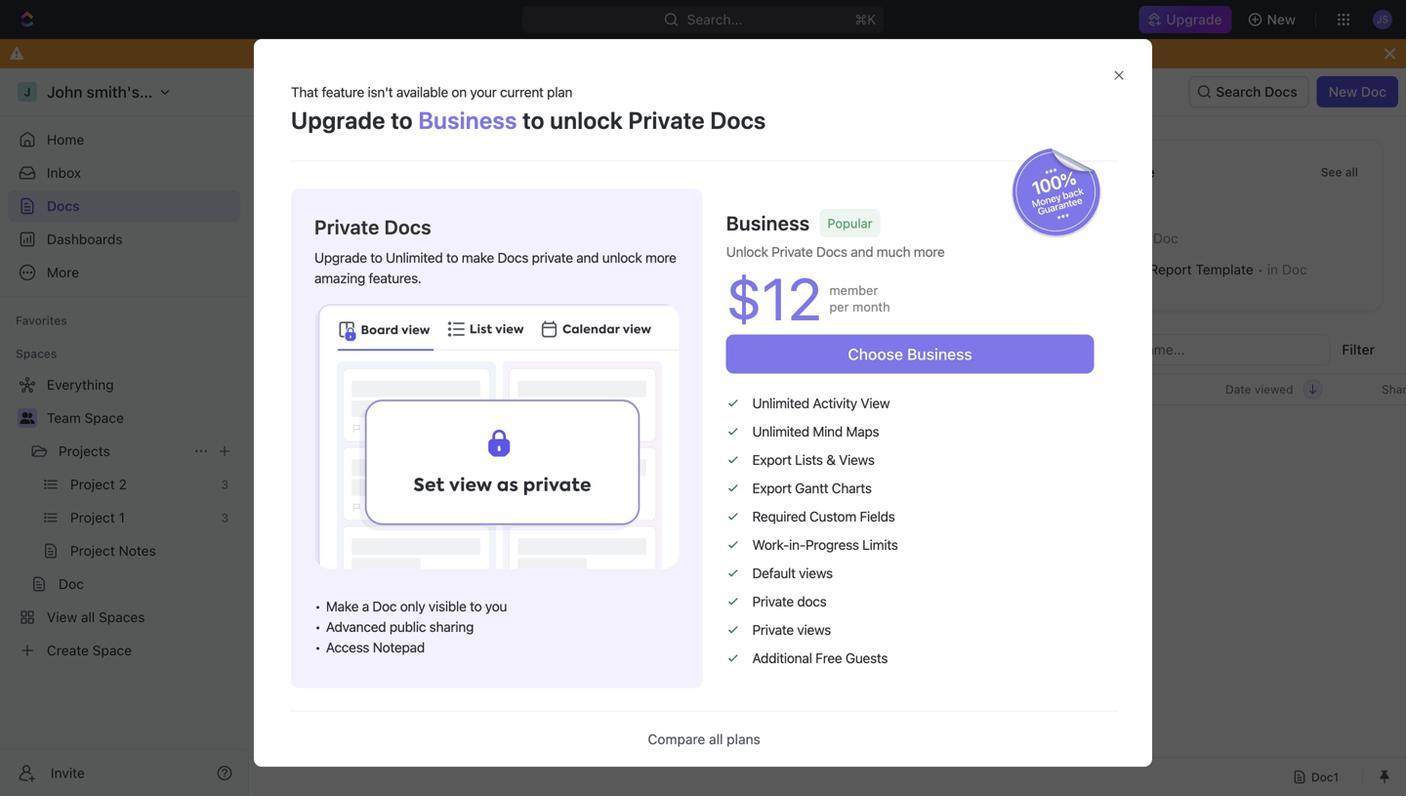 Task type: vqa. For each thing, say whether or not it's contained in the screenshot.
Private in Button
yes



Task type: locate. For each thing, give the bounding box(es) containing it.
2 horizontal spatial business
[[907, 345, 972, 363]]

0 horizontal spatial new
[[1267, 11, 1296, 27]]

upgrade
[[1167, 11, 1222, 27], [291, 106, 386, 134], [314, 249, 367, 265]]

compare
[[648, 731, 705, 747]]

doc up report
[[1153, 230, 1179, 246]]

search...
[[687, 11, 743, 27]]

doc inside make a doc only visible to you advanced public sharing access notepad
[[372, 598, 397, 614]]

all right see
[[1346, 165, 1359, 179]]

assigned button
[[619, 334, 688, 373]]

0 vertical spatial views
[[799, 565, 833, 581]]

private down default
[[752, 593, 794, 609]]

1 vertical spatial untitled
[[1075, 230, 1125, 246]]

assigned
[[624, 344, 684, 360]]

private
[[314, 215, 380, 238], [772, 243, 813, 260], [472, 344, 517, 360], [752, 593, 794, 609], [752, 621, 794, 638]]

upgrade inside "that feature isn't available on your current plan upgrade to business to unlock private docs"
[[291, 106, 386, 134]]

&
[[826, 452, 836, 468]]

and down popular
[[851, 243, 873, 260]]

1 horizontal spatial more
[[914, 243, 945, 260]]

public
[[390, 619, 426, 635]]

available
[[396, 84, 448, 100]]

upgrade down feature
[[291, 106, 386, 134]]

column header inside no matching results found. table
[[272, 373, 294, 405]]

all left plans
[[709, 731, 723, 747]]

0 vertical spatial new
[[1267, 11, 1296, 27]]

0 vertical spatial business
[[418, 106, 517, 134]]

lists
[[795, 452, 823, 468]]

business
[[418, 106, 517, 134], [726, 211, 810, 234], [907, 345, 972, 363]]

1 vertical spatial unlock
[[602, 249, 642, 265]]

0 vertical spatial unlock
[[550, 106, 623, 134]]

upgrade left "new" button
[[1167, 11, 1222, 27]]

private docs
[[629, 106, 766, 134]]

to down current
[[523, 106, 545, 134]]

1 horizontal spatial new
[[1329, 84, 1358, 100]]

guests
[[846, 650, 888, 666]]

and inside upgrade to unlimited to make docs private and unlock more amazing features.
[[576, 249, 599, 265]]

1 vertical spatial new
[[1329, 84, 1358, 100]]

2 vertical spatial business
[[907, 345, 972, 363]]

1 horizontal spatial all
[[1346, 165, 1359, 179]]

0 vertical spatial upgrade
[[1167, 11, 1222, 27]]

unlock private docs and much more
[[726, 243, 945, 260]]

doc up 'see all' button
[[1361, 84, 1387, 100]]

maps
[[846, 423, 879, 439]]

team space link
[[47, 402, 236, 434]]

month
[[853, 299, 890, 314]]

project notes link
[[664, 223, 991, 254]]

unlimited mind maps
[[752, 423, 879, 439]]

see
[[1321, 165, 1342, 179]]

docs inside search docs 'button'
[[1265, 84, 1298, 100]]

0 horizontal spatial more
[[646, 249, 676, 265]]

unlimited up lists
[[752, 423, 810, 439]]

•
[[1258, 262, 1264, 277]]

untitled
[[1075, 199, 1125, 215], [1075, 230, 1125, 246]]

0 horizontal spatial all
[[709, 731, 723, 747]]

date viewed button
[[1214, 374, 1323, 404]]

0 vertical spatial untitled
[[1075, 199, 1125, 215]]

project
[[324, 230, 369, 246], [700, 230, 744, 246], [324, 261, 369, 277]]

2 untitled from the top
[[1075, 230, 1125, 246]]

tree containing team space
[[8, 369, 240, 666]]

tab list
[[296, 334, 763, 373]]

see all
[[1321, 165, 1359, 179]]

and right private
[[576, 249, 599, 265]]

project 1 link
[[289, 223, 616, 254]]

private for private docs
[[314, 215, 380, 238]]

upgrade inside upgrade to unlimited to make docs private and unlock more amazing features.
[[314, 249, 367, 265]]

upgrade up amazing
[[314, 249, 367, 265]]

views down no
[[797, 621, 831, 638]]

user group image
[[20, 412, 35, 424]]

my
[[335, 344, 354, 360]]

📈analytics report template • in doc
[[1075, 261, 1308, 277]]

choose business button
[[726, 334, 1094, 373]]

inbox
[[47, 165, 81, 181]]

1 vertical spatial unlimited
[[752, 395, 810, 411]]

1 vertical spatial views
[[797, 621, 831, 638]]

0 horizontal spatial business
[[418, 106, 517, 134]]

all
[[301, 344, 317, 360]]

export
[[752, 452, 792, 468], [752, 480, 792, 496]]

2 export from the top
[[752, 480, 792, 496]]

business up 'unlock'
[[726, 211, 810, 234]]

2 vertical spatial upgrade
[[314, 249, 367, 265]]

to down available
[[391, 106, 413, 134]]

business right choose
[[907, 345, 972, 363]]

required
[[752, 508, 806, 524]]

Search by name... text field
[[1072, 335, 1319, 364]]

0 vertical spatial all
[[1346, 165, 1359, 179]]

notes
[[748, 230, 785, 246]]

project left 1
[[324, 230, 369, 246]]

1 vertical spatial business
[[726, 211, 810, 234]]

sidebar navigation
[[0, 68, 249, 796]]

doc right a
[[372, 598, 397, 614]]

to left you
[[470, 598, 482, 614]]

business down on in the top of the page
[[418, 106, 517, 134]]

much
[[877, 243, 911, 260]]

access
[[326, 639, 369, 655]]

private for private docs
[[752, 593, 794, 609]]

0 vertical spatial unlimited
[[386, 249, 443, 265]]

unlimited up features.
[[386, 249, 443, 265]]

unlock right private
[[602, 249, 642, 265]]

row
[[272, 373, 1406, 405]]

features.
[[369, 270, 422, 286]]

tree
[[8, 369, 240, 666]]

default views
[[752, 565, 833, 581]]

search
[[1216, 84, 1261, 100]]

project left 2
[[324, 261, 369, 277]]

to
[[391, 106, 413, 134], [523, 106, 545, 134], [370, 249, 382, 265], [446, 249, 458, 265], [470, 598, 482, 614]]

project inside "link"
[[700, 230, 744, 246]]

plans
[[727, 731, 761, 747]]

1 vertical spatial upgrade
[[291, 106, 386, 134]]

me
[[1132, 163, 1155, 181]]

projects link
[[59, 436, 186, 467]]

more
[[914, 243, 945, 260], [646, 249, 676, 265]]

more right much
[[914, 243, 945, 260]]

0 horizontal spatial and
[[576, 249, 599, 265]]

views up docs
[[799, 565, 833, 581]]

results
[[915, 599, 969, 620]]

team
[[47, 410, 81, 426]]

new up 'see all' button
[[1329, 84, 1358, 100]]

docs right my
[[358, 344, 391, 360]]

your
[[470, 84, 497, 100]]

private up additional
[[752, 621, 794, 638]]

project down doc1
[[700, 230, 744, 246]]

no
[[808, 599, 831, 620]]

all
[[1346, 165, 1359, 179], [709, 731, 723, 747]]

views for private views
[[797, 621, 831, 638]]

required custom fields
[[752, 508, 895, 524]]

private right shared at the left top
[[472, 344, 517, 360]]

all inside button
[[1346, 165, 1359, 179]]

new up the search docs on the right top
[[1267, 11, 1296, 27]]

new
[[1267, 11, 1296, 27], [1329, 84, 1358, 100]]

to down 1
[[370, 249, 382, 265]]

upgrade link
[[1139, 6, 1232, 33]]

export up required
[[752, 480, 792, 496]]

matching
[[835, 599, 910, 620]]

upgrade for upgrade to unlimited to make docs private and unlock more amazing features.
[[314, 249, 367, 265]]

doc
[[1361, 84, 1387, 100], [1153, 230, 1179, 246], [1282, 261, 1308, 277], [372, 598, 397, 614]]

no matching results found. table
[[272, 373, 1406, 648]]

private up project 2
[[314, 215, 380, 238]]

1 export from the top
[[752, 452, 792, 468]]

row containing name
[[272, 373, 1406, 405]]

limits
[[863, 536, 898, 553]]

2 vertical spatial unlimited
[[752, 423, 810, 439]]

column header
[[272, 373, 294, 405]]

doc right in
[[1282, 261, 1308, 277]]

unlock down 'plan'
[[550, 106, 623, 134]]

1 vertical spatial export
[[752, 480, 792, 496]]

business inside "that feature isn't available on your current plan upgrade to business to unlock private docs"
[[418, 106, 517, 134]]

untitled down created by me at right
[[1075, 199, 1125, 215]]

unlimited for unlimited mind maps
[[752, 423, 810, 439]]

upgrade inside upgrade link
[[1167, 11, 1222, 27]]

docs right the make
[[498, 249, 529, 265]]

member
[[830, 283, 878, 297]]

and
[[851, 243, 873, 260], [576, 249, 599, 265]]

export gantt charts
[[752, 480, 872, 496]]

docs right search
[[1265, 84, 1298, 100]]

views
[[799, 565, 833, 581], [797, 621, 831, 638]]

unlimited
[[386, 249, 443, 265], [752, 395, 810, 411], [752, 423, 810, 439]]

more inside upgrade to unlimited to make docs private and unlock more amazing features.
[[646, 249, 676, 265]]

sharing
[[429, 619, 474, 635]]

private inside button
[[472, 344, 517, 360]]

unlimited up unlimited mind maps
[[752, 395, 810, 411]]

docs down inbox
[[47, 198, 80, 214]]

spaces
[[16, 347, 57, 360]]

unlock inside upgrade to unlimited to make docs private and unlock more amazing features.
[[602, 249, 642, 265]]

home
[[47, 131, 84, 147]]

unlock
[[550, 106, 623, 134], [602, 249, 642, 265]]

mind
[[813, 423, 843, 439]]

1 vertical spatial all
[[709, 731, 723, 747]]

untitled up 📈analytics
[[1075, 230, 1125, 246]]

all button
[[296, 334, 322, 373]]

viewed
[[1255, 382, 1294, 396]]

additional
[[752, 650, 812, 666]]

0 vertical spatial export
[[752, 452, 792, 468]]

more left 'unlock'
[[646, 249, 676, 265]]

progress
[[806, 536, 859, 553]]

choose business
[[848, 345, 972, 363]]

project 2 link
[[289, 254, 616, 285]]

docs left feature
[[284, 84, 316, 100]]

export left lists
[[752, 452, 792, 468]]

upgrade to unlimited to make docs private and unlock more amazing features.
[[314, 249, 676, 286]]

docs inside docs link
[[47, 198, 80, 214]]



Task type: describe. For each thing, give the bounding box(es) containing it.
popular
[[828, 216, 873, 230]]

unlimited inside upgrade to unlimited to make docs private and unlock more amazing features.
[[386, 249, 443, 265]]

2
[[373, 261, 381, 277]]

export for export lists & views
[[752, 452, 792, 468]]

project notes
[[700, 230, 785, 246]]

work-
[[752, 536, 789, 553]]

1 horizontal spatial business
[[726, 211, 810, 234]]

dashboards link
[[8, 224, 240, 255]]

to left the make
[[446, 249, 458, 265]]

private views
[[752, 621, 831, 638]]

custom
[[810, 508, 857, 524]]

on
[[452, 84, 467, 100]]

docs inside my docs button
[[358, 344, 391, 360]]

no matching results found.
[[808, 599, 1025, 620]]

archived
[[701, 344, 758, 360]]

upgrade for upgrade
[[1167, 11, 1222, 27]]

shared button
[[403, 334, 459, 373]]

tree inside the sidebar navigation
[[8, 369, 240, 666]]

untitled link
[[1040, 191, 1366, 223]]

doc inside button
[[1361, 84, 1387, 100]]

additional free guests
[[752, 650, 888, 666]]

tags
[[843, 382, 869, 396]]

unlimited activity view
[[752, 395, 890, 411]]

choose
[[848, 345, 903, 363]]

workspace
[[534, 344, 606, 360]]

private
[[532, 249, 573, 265]]

notepad
[[373, 639, 425, 655]]

shar
[[1382, 382, 1406, 396]]

in
[[1268, 261, 1279, 277]]

make
[[326, 598, 359, 614]]

dashboards
[[47, 231, 123, 247]]

export for export gantt charts
[[752, 480, 792, 496]]

only
[[400, 598, 425, 614]]

compare all plans
[[648, 731, 761, 747]]

tab list containing all
[[296, 334, 763, 373]]

private for private
[[472, 344, 517, 360]]

to inside make a doc only visible to you advanced public sharing access notepad
[[470, 598, 482, 614]]

private for private views
[[752, 621, 794, 638]]

template
[[1196, 261, 1254, 277]]

view
[[861, 395, 890, 411]]

new for new doc
[[1329, 84, 1358, 100]]

docs
[[797, 593, 827, 609]]

favorites button
[[8, 309, 75, 332]]

unlock inside "that feature isn't available on your current plan upgrade to business to unlock private docs"
[[550, 106, 623, 134]]

make a doc only visible to you advanced public sharing access notepad
[[326, 598, 507, 655]]

inbox link
[[8, 157, 240, 189]]

1
[[373, 230, 379, 246]]

projects
[[59, 443, 110, 459]]

my docs button
[[330, 334, 396, 373]]

report
[[1150, 261, 1192, 277]]

created
[[1048, 163, 1107, 181]]

default
[[752, 565, 796, 581]]

my docs
[[335, 344, 391, 360]]

that feature isn't available on your current plan upgrade to business to unlock private docs
[[291, 84, 766, 134]]

feature
[[322, 84, 364, 100]]

docs right 1
[[384, 215, 432, 238]]

1 horizontal spatial and
[[851, 243, 873, 260]]

📈analytics
[[1075, 261, 1146, 277]]

1 untitled from the top
[[1075, 199, 1125, 215]]

team space
[[47, 410, 124, 426]]

created by me
[[1048, 163, 1155, 181]]

favorites
[[16, 314, 67, 327]]

docs inside upgrade to unlimited to make docs private and unlock more amazing features.
[[498, 249, 529, 265]]

project for project 2
[[324, 261, 369, 277]]

docs down popular
[[817, 243, 848, 260]]

per
[[830, 299, 849, 314]]

plan
[[547, 84, 573, 100]]

space
[[85, 410, 124, 426]]

new doc button
[[1317, 76, 1399, 107]]

project for project 1
[[324, 230, 369, 246]]

in-
[[789, 536, 806, 553]]

charts
[[832, 480, 872, 496]]

no data image
[[858, 469, 975, 598]]

project 1
[[324, 230, 379, 246]]

all for see
[[1346, 165, 1359, 179]]

a
[[362, 598, 369, 614]]

amazing
[[314, 270, 365, 286]]

name
[[299, 382, 331, 396]]

new for new
[[1267, 11, 1296, 27]]

by
[[1111, 163, 1129, 181]]

business inside button
[[907, 345, 972, 363]]

unlimited for unlimited activity view
[[752, 395, 810, 411]]

home link
[[8, 124, 240, 155]]

location
[[648, 382, 695, 396]]

all for compare
[[709, 731, 723, 747]]

⌘k
[[855, 11, 876, 27]]

archived button
[[696, 334, 763, 373]]

doc1
[[700, 199, 731, 215]]

make
[[462, 249, 494, 265]]

shared
[[408, 344, 454, 360]]

work-in-progress limits
[[752, 536, 898, 553]]

member per month
[[830, 283, 890, 314]]

private right 'unlock'
[[772, 243, 813, 260]]

search docs
[[1216, 84, 1298, 100]]

activity
[[813, 395, 857, 411]]

no matching results found. row
[[272, 469, 1406, 648]]

you
[[485, 598, 507, 614]]

gantt
[[795, 480, 829, 496]]

project for project notes
[[700, 230, 744, 246]]

views for default views
[[799, 565, 833, 581]]



